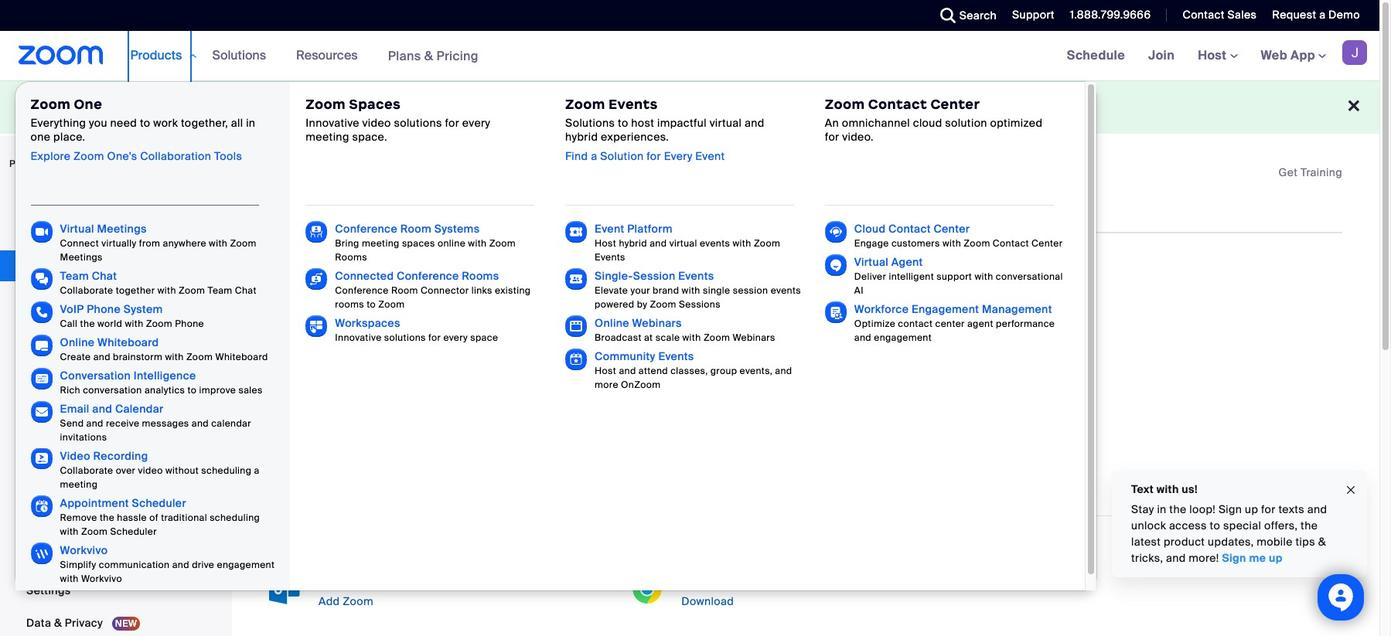 Task type: vqa. For each thing, say whether or not it's contained in the screenshot.
USE
no



Task type: describe. For each thing, give the bounding box(es) containing it.
your left calendar.
[[585, 540, 610, 557]]

team chat image
[[31, 268, 52, 290]]

connected conference rooms conference room connector links existing rooms to zoom
[[335, 269, 531, 311]]

mobile
[[1257, 535, 1293, 549]]

1.888.799.9666 button up schedule link on the top right
[[1070, 8, 1151, 22]]

cloud contact center link
[[854, 222, 970, 236]]

get
[[446, 100, 463, 114]]

meetings up virtually
[[97, 222, 147, 236]]

app
[[1291, 47, 1316, 63]]

0 vertical spatial scheduler
[[132, 497, 186, 510]]

workspaces image
[[306, 316, 327, 337]]

single-session events image
[[565, 268, 587, 290]]

get training
[[1279, 166, 1343, 179]]

existing inside 'schedule new and manage existing meetings all in one place. you are currently limited to 40 minutes per meeting. upgrade now if you need more time.'
[[763, 348, 810, 364]]

links
[[472, 285, 492, 297]]

single-session events link
[[595, 269, 714, 283]]

to left companion
[[507, 100, 517, 114]]

connect
[[60, 237, 99, 250]]

the down us! at right
[[1170, 503, 1187, 517]]

messages
[[142, 418, 189, 430]]

outlook
[[379, 574, 426, 591]]

a inside the video recording collaborate over video without scheduling a meeting
[[254, 465, 260, 477]]

personal for personal room
[[460, 204, 526, 224]]

and down conversation
[[92, 402, 112, 416]]

text with us!
[[1131, 483, 1198, 497]]

virtual for virtual agent
[[854, 255, 889, 269]]

online webinars link
[[595, 316, 682, 330]]

for inside zoom events solutions to host impactful virtual and hybrid experiences. find a solution for every event
[[647, 149, 661, 163]]

contact up conversational
[[993, 237, 1029, 250]]

zoom inside 'team chat collaborate together with zoom team chat'
[[179, 285, 205, 297]]

0 vertical spatial a
[[1320, 8, 1326, 22]]

access inside stay in the loop! sign up for texts and unlock access to special offers, the latest product updates, mobile tips & tricks, and more!
[[1169, 519, 1207, 533]]

room for personal
[[530, 204, 574, 224]]

for inside 'zoom contact center an omnichannel cloud solution optimized for video.'
[[825, 130, 839, 144]]

with inside single-session events elevate your brand with single session events powered by zoom sessions
[[682, 285, 700, 297]]

virtual agent image
[[825, 254, 847, 276]]

1 vertical spatial conference
[[397, 269, 459, 283]]

every inside workspaces innovative solutions for every space
[[443, 332, 468, 344]]

virtual inside event platform host hybrid and virtual events with zoom events
[[669, 237, 697, 250]]

connected conference rooms link
[[335, 269, 499, 283]]

innovative inside workspaces innovative solutions for every space
[[335, 332, 382, 344]]

1 vertical spatial scheduler
[[110, 526, 157, 538]]

and right texts
[[1308, 503, 1327, 517]]

hybrid inside event platform host hybrid and virtual events with zoom events
[[619, 237, 647, 250]]

at inside online webinars broadcast at scale with zoom webinars
[[644, 332, 653, 344]]

experiences.
[[601, 130, 669, 144]]

with inside conference room systems bring meeting spaces online with zoom rooms
[[468, 237, 487, 250]]

virtual meetings link
[[60, 222, 147, 236]]

tips
[[1296, 535, 1315, 549]]

contact
[[898, 318, 933, 330]]

meetings!
[[844, 312, 935, 336]]

meet zoom ai companion, footer
[[0, 80, 1380, 134]]

connected conference rooms image
[[306, 268, 327, 290]]

limited
[[638, 366, 678, 383]]

with inside online whiteboard create and brainstorm with zoom whiteboard
[[165, 351, 184, 363]]

events inside zoom events solutions to host impactful virtual and hybrid experiences. find a solution for every event
[[609, 96, 658, 113]]

& for plans & pricing
[[424, 48, 433, 64]]

with inside online webinars broadcast at scale with zoom webinars
[[683, 332, 701, 344]]

1 vertical spatial sign
[[1222, 551, 1247, 565]]

profile
[[26, 227, 61, 241]]

zoom inside online whiteboard create and brainstorm with zoom whiteboard
[[186, 351, 213, 363]]

tools
[[214, 149, 242, 163]]

contact up the customers
[[889, 222, 931, 236]]

scheduler inside personal menu menu
[[26, 551, 81, 565]]

to inside 'schedule new and manage existing meetings all in one place. you are currently limited to 40 minutes per meeting. upgrade now if you need more time.'
[[682, 366, 694, 383]]

calendar.
[[614, 540, 668, 557]]

if
[[930, 366, 938, 383]]

up inside stay in the loop! sign up for texts and unlock access to special offers, the latest product updates, mobile tips & tricks, and more!
[[1245, 503, 1259, 517]]

cost.
[[682, 100, 708, 114]]

events inside community events host and attend classes, group events, and more onzoom
[[658, 350, 694, 363]]

the inside appointment scheduler remove the hassle of traditional scheduling with zoom scheduler
[[100, 512, 115, 524]]

zoom inside single-session events elevate your brand with single session events powered by zoom sessions
[[650, 299, 676, 311]]

voip phone system image
[[31, 302, 52, 323]]

solutions inside workspaces innovative solutions for every space
[[384, 332, 426, 344]]

zoom inside zoom events solutions to host impactful virtual and hybrid experiences. find a solution for every event
[[565, 96, 605, 113]]

one inside zoom one everything you need to work together, all in one place. explore zoom one's collaboration tools
[[31, 130, 51, 144]]

contacts
[[76, 357, 124, 370]]

conference inside conference room systems bring meeting spaces online with zoom rooms
[[335, 222, 398, 236]]

community events image
[[565, 349, 587, 370]]

get training link
[[1279, 166, 1343, 179]]

with inside virtual meetings connect virtually from anywhere with zoom meetings
[[209, 237, 228, 250]]

online webinars image
[[565, 316, 587, 337]]

cloud
[[913, 116, 942, 130]]

meet
[[19, 100, 46, 114]]

personal menu menu
[[0, 186, 227, 637]]

data
[[26, 616, 51, 630]]

email and calendar link
[[60, 402, 164, 416]]

the inside voip phone system call the world with zoom phone
[[80, 318, 95, 330]]

ai inside the virtual agent deliver intelligent support with conversational ai
[[854, 285, 864, 297]]

with left us! at right
[[1157, 483, 1179, 497]]

every inside zoom spaces innovative video solutions for every meeting space.
[[462, 116, 491, 130]]

virtual inside zoom events solutions to host impactful virtual and hybrid experiences. find a solution for every event
[[710, 116, 742, 130]]

zoom inside conference room systems bring meeting spaces online with zoom rooms
[[489, 237, 516, 250]]

personal for personal contacts
[[26, 357, 73, 370]]

calendar
[[211, 418, 251, 430]]

0 vertical spatial team
[[60, 269, 89, 283]]

event inside zoom events solutions to host impactful virtual and hybrid experiences. find a solution for every event
[[696, 149, 725, 163]]

engagement
[[912, 302, 979, 316]]

video.
[[842, 130, 874, 144]]

directly
[[506, 540, 550, 557]]

products
[[130, 47, 182, 63]]

no
[[611, 100, 624, 114]]

resources button
[[296, 31, 365, 80]]

welcome
[[677, 312, 761, 336]]

close image
[[1345, 481, 1357, 499]]

one inside zoom one everything you need to work together, all in one place. explore zoom one's collaboration tools
[[74, 96, 102, 113]]

conversation intelligence rich conversation analytics to improve sales
[[60, 369, 263, 397]]

classes,
[[671, 365, 708, 377]]

customers
[[892, 237, 940, 250]]

one inside meet zoom ai companion, footer
[[378, 100, 400, 114]]

scale
[[656, 332, 680, 344]]

remove
[[60, 512, 97, 524]]

zoom inside event platform host hybrid and virtual events with zoom events
[[754, 237, 780, 250]]

attend
[[639, 365, 668, 377]]

to left spaces
[[331, 100, 341, 114]]

online for online whiteboard
[[60, 336, 95, 350]]

and up invitations
[[86, 418, 103, 430]]

online whiteboard image
[[31, 335, 52, 357]]

webinars inside personal menu menu
[[26, 292, 76, 305]]

center for cloud
[[934, 222, 970, 236]]

and up time.
[[775, 365, 792, 377]]

all inside zoom one everything you need to work together, all in one place. explore zoom one's collaboration tools
[[231, 116, 243, 130]]

online for online webinars
[[595, 316, 629, 330]]

meeting inside zoom spaces innovative video solutions for every meeting space.
[[306, 130, 349, 144]]

need inside zoom one everything you need to work together, all in one place. explore zoom one's collaboration tools
[[110, 116, 137, 130]]

more inside community events host and attend classes, group events, and more onzoom
[[595, 379, 619, 391]]

event platform host hybrid and virtual events with zoom events
[[595, 222, 780, 264]]

1 horizontal spatial from
[[554, 540, 582, 557]]

devices
[[76, 389, 118, 403]]

single-
[[595, 269, 633, 283]]

latest
[[1131, 535, 1161, 549]]

save
[[269, 540, 298, 557]]

2 vertical spatial scheduling
[[349, 540, 415, 557]]

with inside 'team chat collaborate together with zoom team chat'
[[157, 285, 176, 297]]

meetings link
[[0, 251, 227, 282]]

without
[[165, 465, 199, 477]]

download link
[[679, 592, 980, 611]]

events inside event platform host hybrid and virtual events with zoom events
[[700, 237, 730, 250]]

video recording link
[[60, 449, 148, 463]]

per
[[768, 366, 788, 383]]

1 horizontal spatial phone
[[87, 302, 121, 316]]

whiteboards link
[[0, 413, 227, 444]]

and down community
[[619, 365, 636, 377]]

appointment
[[60, 497, 129, 510]]

1 horizontal spatial team
[[208, 285, 232, 297]]

save time by scheduling your meetings directly from your calendar.
[[269, 540, 668, 557]]

intelligent
[[889, 271, 934, 283]]

your for brand
[[631, 285, 650, 297]]

meet zoom ai companion, your new ai assistant! upgrade to zoom one pro and get access to ai companion at no additional cost.
[[19, 100, 711, 114]]

management
[[982, 302, 1052, 316]]

ai up the everything
[[83, 100, 94, 114]]

contact left sales
[[1183, 8, 1225, 22]]

stay in the loop! sign up for texts and unlock access to special offers, the latest product updates, mobile tips & tricks, and more!
[[1131, 503, 1327, 565]]

rooms inside conference room systems bring meeting spaces online with zoom rooms
[[335, 251, 367, 264]]

& inside stay in the loop! sign up for texts and unlock access to special offers, the latest product updates, mobile tips & tricks, and more!
[[1318, 535, 1326, 549]]

meetings down connect
[[60, 251, 103, 264]]

zoom inside zoom spaces innovative video solutions for every meeting space.
[[306, 96, 346, 113]]

room inside connected conference rooms conference room connector links existing rooms to zoom
[[391, 285, 418, 297]]

you
[[969, 348, 991, 364]]

session
[[733, 285, 768, 297]]

solutions inside solutions "dropdown button"
[[212, 47, 266, 63]]

virtual for virtual meetings
[[60, 222, 94, 236]]

schedule for schedule
[[1067, 47, 1125, 63]]

scheduling inside the video recording collaborate over video without scheduling a meeting
[[201, 465, 252, 477]]

sales
[[239, 384, 263, 397]]

1.888.799.9666 button up join
[[1059, 0, 1155, 31]]

deliver
[[854, 271, 886, 283]]

2 horizontal spatial phone
[[175, 318, 204, 330]]

hybrid inside zoom events solutions to host impactful virtual and hybrid experiences. find a solution for every event
[[565, 130, 598, 144]]

innovative inside zoom spaces innovative video solutions for every meeting space.
[[306, 116, 360, 130]]

companion,
[[96, 100, 162, 114]]

engagement inside workforce engagement management optimize contact center agent performance and engagement
[[874, 332, 932, 344]]

connector
[[421, 285, 469, 297]]

time
[[302, 540, 328, 557]]

conference room systems image
[[306, 221, 327, 243]]

profile link
[[0, 218, 227, 249]]

workforce engagement management link
[[854, 302, 1052, 316]]

and inside 'schedule new and manage existing meetings all in one place. you are currently limited to 40 minutes per meeting. upgrade now if you need more time.'
[[685, 348, 708, 364]]

zoom logo image
[[19, 46, 103, 65]]

meetings for your
[[447, 540, 503, 557]]

and inside workvivo simplify communication and drive engagement with workvivo
[[172, 559, 189, 572]]

rooms
[[335, 299, 364, 311]]

events inside event platform host hybrid and virtual events with zoom events
[[595, 251, 626, 264]]

you inside 'schedule new and manage existing meetings all in one place. you are currently limited to 40 minutes per meeting. upgrade now if you need more time.'
[[941, 366, 962, 383]]

texts
[[1279, 503, 1305, 517]]

solutions button
[[212, 31, 273, 80]]

loop!
[[1190, 503, 1216, 517]]

analytics
[[145, 384, 185, 397]]

appointment scheduler remove the hassle of traditional scheduling with zoom scheduler
[[60, 497, 260, 538]]

more!
[[1189, 551, 1219, 565]]

space
[[470, 332, 498, 344]]

community
[[595, 350, 656, 363]]

to down session
[[765, 312, 784, 336]]

support
[[1012, 8, 1055, 22]]

zoom inside voip phone system call the world with zoom phone
[[146, 318, 173, 330]]

meeting inside the video recording collaborate over video without scheduling a meeting
[[60, 479, 98, 491]]

you inside zoom one everything you need to work together, all in one place. explore zoom one's collaboration tools
[[89, 116, 107, 130]]

optimize
[[854, 318, 896, 330]]

video
[[60, 449, 90, 463]]

profile picture image
[[1343, 40, 1367, 65]]

and inside online whiteboard create and brainstorm with zoom whiteboard
[[93, 351, 110, 363]]

for inside workspaces innovative solutions for every space
[[428, 332, 441, 344]]

pro
[[402, 100, 420, 114]]

0 vertical spatial workvivo
[[60, 544, 108, 558]]



Task type: locate. For each thing, give the bounding box(es) containing it.
0 horizontal spatial online
[[60, 336, 95, 350]]

more down are
[[999, 366, 1030, 383]]

1 horizontal spatial more
[[999, 366, 1030, 383]]

with inside the virtual agent deliver intelligent support with conversational ai
[[975, 271, 993, 283]]

0 vertical spatial virtual
[[710, 116, 742, 130]]

zoom inside online webinars broadcast at scale with zoom webinars
[[704, 332, 730, 344]]

zoom inside 'zoom contact center an omnichannel cloud solution optimized for video.'
[[825, 96, 865, 113]]

0 horizontal spatial chat
[[92, 269, 117, 283]]

special
[[1223, 519, 1261, 533]]

& right plans
[[424, 48, 433, 64]]

room down connected conference rooms link at the top left of the page
[[391, 285, 418, 297]]

event platform image
[[565, 221, 587, 243]]

ai up together, in the left of the page
[[214, 100, 225, 114]]

1 collaborate from the top
[[60, 285, 113, 297]]

an
[[825, 116, 839, 130]]

0 horizontal spatial meeting
[[60, 479, 98, 491]]

whiteboard up sales
[[215, 351, 268, 363]]

1 vertical spatial by
[[332, 540, 345, 557]]

1 horizontal spatial &
[[424, 48, 433, 64]]

contact
[[1183, 8, 1225, 22], [868, 96, 927, 113], [889, 222, 931, 236], [993, 237, 1029, 250]]

with up system
[[157, 285, 176, 297]]

more inside 'schedule new and manage existing meetings all in one place. you are currently limited to 40 minutes per meeting. upgrade now if you need more time.'
[[999, 366, 1030, 383]]

personal inside "personal devices" link
[[26, 389, 73, 403]]

at
[[598, 100, 608, 114], [644, 332, 653, 344]]

zoom inside virtual meetings connect virtually from anywhere with zoom meetings
[[230, 237, 257, 250]]

sign me up link
[[1222, 551, 1283, 565]]

and left calendar
[[192, 418, 209, 430]]

2 collaborate from the top
[[60, 465, 113, 477]]

by right time
[[332, 540, 345, 557]]

0 vertical spatial up
[[1245, 503, 1259, 517]]

engagement inside workvivo simplify communication and drive engagement with workvivo
[[217, 559, 275, 572]]

1 vertical spatial in
[[890, 348, 901, 364]]

0 horizontal spatial schedule
[[598, 348, 655, 364]]

ai down deliver
[[854, 285, 864, 297]]

in down meetings!
[[890, 348, 901, 364]]

are
[[994, 348, 1014, 364]]

conference
[[335, 222, 398, 236], [397, 269, 459, 283], [335, 285, 389, 297]]

webinars link
[[0, 283, 227, 314]]

and inside workforce engagement management optimize contact center agent performance and engagement
[[854, 332, 872, 344]]

voip phone system link
[[60, 302, 163, 316]]

by inside single-session events elevate your brand with single session events powered by zoom sessions
[[637, 299, 647, 311]]

every down get
[[462, 116, 491, 130]]

upgrade inside 'schedule new and manage existing meetings all in one place. you are currently limited to 40 minutes per meeting. upgrade now if you need more time.'
[[848, 366, 899, 383]]

place. down the everything
[[53, 130, 85, 144]]

video recording image
[[31, 449, 52, 470]]

2 horizontal spatial webinars
[[733, 332, 775, 344]]

access up product
[[1169, 519, 1207, 533]]

0 vertical spatial innovative
[[306, 116, 360, 130]]

1 horizontal spatial one
[[378, 100, 400, 114]]

host inside meetings 'navigation'
[[1198, 47, 1230, 63]]

to inside 'conversation intelligence rich conversation analytics to improve sales'
[[188, 384, 197, 397]]

0 horizontal spatial webinars
[[26, 292, 76, 305]]

2 vertical spatial &
[[54, 616, 62, 630]]

conference room systems link
[[335, 222, 480, 236]]

1 horizontal spatial in
[[890, 348, 901, 364]]

0 horizontal spatial whiteboard
[[97, 336, 159, 350]]

1 horizontal spatial whiteboard
[[215, 351, 268, 363]]

meetings for existing
[[813, 348, 870, 364]]

meeting inside conference room systems bring meeting spaces online with zoom rooms
[[362, 237, 400, 250]]

0 vertical spatial upgrade
[[282, 100, 328, 114]]

2 vertical spatial center
[[1032, 237, 1063, 250]]

event inside event platform host hybrid and virtual events with zoom events
[[595, 222, 625, 236]]

event right event platform icon
[[595, 222, 625, 236]]

zoom
[[31, 96, 71, 113], [306, 96, 346, 113], [565, 96, 605, 113], [825, 96, 865, 113], [49, 100, 80, 114], [344, 100, 375, 114], [74, 149, 104, 163], [230, 237, 257, 250], [489, 237, 516, 250], [754, 237, 780, 250], [964, 237, 990, 250], [179, 285, 205, 297], [378, 299, 405, 311], [650, 299, 676, 311], [788, 312, 840, 336], [146, 318, 173, 330], [704, 332, 730, 344], [186, 351, 213, 363], [81, 526, 108, 538], [343, 595, 373, 608]]

collaboration
[[140, 149, 211, 163]]

with inside event platform host hybrid and virtual events with zoom events
[[733, 237, 751, 250]]

with down the remove
[[60, 526, 79, 538]]

1 horizontal spatial meeting
[[306, 130, 349, 144]]

all down optimize
[[873, 348, 887, 364]]

2 vertical spatial scheduler
[[26, 551, 81, 565]]

drive
[[192, 559, 214, 572]]

0 vertical spatial online
[[595, 316, 629, 330]]

1 vertical spatial access
[[1169, 519, 1207, 533]]

events inside single-session events elevate your brand with single session events powered by zoom sessions
[[678, 269, 714, 283]]

1 vertical spatial events
[[771, 285, 801, 297]]

cloud contact center image
[[825, 221, 847, 243]]

to up workspaces
[[367, 299, 376, 311]]

1 vertical spatial personal
[[26, 357, 73, 370]]

event platform link
[[595, 222, 673, 236]]

access inside meet zoom ai companion, footer
[[466, 100, 504, 114]]

in inside 'schedule new and manage existing meetings all in one place. you are currently limited to 40 minutes per meeting. upgrade now if you need more time.'
[[890, 348, 901, 364]]

video recording collaborate over video without scheduling a meeting
[[60, 449, 260, 491]]

banner containing zoom one
[[0, 31, 1380, 606]]

1 vertical spatial new
[[658, 348, 682, 364]]

at left no
[[598, 100, 608, 114]]

0 horizontal spatial virtual
[[669, 237, 697, 250]]

for down an
[[825, 130, 839, 144]]

from inside virtual meetings connect virtually from anywhere with zoom meetings
[[139, 237, 160, 250]]

webinars up scale
[[632, 316, 682, 330]]

0 vertical spatial webinars
[[26, 292, 76, 305]]

hybrid down event platform link
[[619, 237, 647, 250]]

existing inside connected conference rooms conference room connector links existing rooms to zoom
[[495, 285, 531, 297]]

explore zoom one's collaboration tools link
[[31, 149, 242, 163]]

schedule for schedule new and manage existing meetings all in one place. you are currently limited to 40 minutes per meeting. upgrade now if you need more time.
[[598, 348, 655, 364]]

host
[[631, 116, 654, 130]]

2 vertical spatial webinars
[[733, 332, 775, 344]]

1 horizontal spatial place.
[[930, 348, 966, 364]]

search button
[[929, 0, 1001, 31]]

1 horizontal spatial online
[[595, 316, 629, 330]]

0 vertical spatial collaborate
[[60, 285, 113, 297]]

appointment scheduler image
[[31, 496, 52, 517]]

data & privacy
[[26, 616, 106, 630]]

0 vertical spatial hybrid
[[565, 130, 598, 144]]

0 vertical spatial virtual
[[60, 222, 94, 236]]

up
[[1245, 503, 1259, 517], [1269, 551, 1283, 565]]

collaborate for video
[[60, 465, 113, 477]]

explore
[[31, 149, 71, 163]]

one left pro
[[378, 100, 400, 114]]

meetings down profile at the top left
[[26, 259, 76, 273]]

web
[[1261, 47, 1288, 63]]

0 vertical spatial events
[[700, 237, 730, 250]]

virtual inside the virtual agent deliver intelligent support with conversational ai
[[854, 255, 889, 269]]

and left drive
[[172, 559, 189, 572]]

& right tips
[[1318, 535, 1326, 549]]

solutions
[[212, 47, 266, 63], [565, 116, 615, 130]]

product information navigation
[[14, 31, 1097, 606]]

together
[[116, 285, 155, 297]]

and down online whiteboard link
[[93, 351, 110, 363]]

1 vertical spatial workvivo
[[81, 573, 122, 585]]

to inside stay in the loop! sign up for texts and unlock access to special offers, the latest product updates, mobile tips & tricks, and more!
[[1210, 519, 1220, 533]]

zoom inside microsoft outlook plugin add zoom
[[343, 595, 373, 608]]

and down optimize
[[854, 332, 872, 344]]

2 vertical spatial meeting
[[60, 479, 98, 491]]

need inside 'schedule new and manage existing meetings all in one place. you are currently limited to 40 minutes per meeting. upgrade now if you need more time.'
[[965, 366, 996, 383]]

1 vertical spatial every
[[443, 332, 468, 344]]

your
[[165, 100, 187, 114], [631, 285, 650, 297], [418, 540, 443, 557], [585, 540, 610, 557]]

workspaces link
[[335, 316, 400, 330]]

2 vertical spatial conference
[[335, 285, 389, 297]]

0 horizontal spatial access
[[466, 100, 504, 114]]

personal inside "personal contacts" link
[[26, 357, 73, 370]]

upgrade right assistant!
[[282, 100, 328, 114]]

1 vertical spatial solutions
[[384, 332, 426, 344]]

1 vertical spatial a
[[591, 149, 597, 163]]

0 vertical spatial sign
[[1219, 503, 1242, 517]]

events up host
[[609, 96, 658, 113]]

for inside zoom spaces innovative video solutions for every meeting space.
[[445, 116, 459, 130]]

home
[[26, 194, 58, 208]]

search
[[960, 9, 997, 22]]

room for conference
[[400, 222, 432, 236]]

contact up omnichannel
[[868, 96, 927, 113]]

1 vertical spatial center
[[934, 222, 970, 236]]

0 horizontal spatial one
[[74, 96, 102, 113]]

center up the customers
[[934, 222, 970, 236]]

request a demo
[[1272, 8, 1360, 22]]

add
[[319, 595, 340, 608]]

meetings navigation
[[1055, 31, 1380, 81]]

1 vertical spatial from
[[554, 540, 582, 557]]

time.
[[755, 385, 785, 401]]

virtual agent deliver intelligent support with conversational ai
[[854, 255, 1063, 297]]

collaborate inside the video recording collaborate over video without scheduling a meeting
[[60, 465, 113, 477]]

impactful
[[657, 116, 707, 130]]

access right get
[[466, 100, 504, 114]]

0 horizontal spatial event
[[595, 222, 625, 236]]

& for data & privacy
[[54, 616, 62, 630]]

phone
[[87, 302, 121, 316], [175, 318, 204, 330], [26, 324, 60, 338]]

whiteboard
[[97, 336, 159, 350], [215, 351, 268, 363]]

new inside 'schedule new and manage existing meetings all in one place. you are currently limited to 40 minutes per meeting. upgrade now if you need more time.'
[[658, 348, 682, 364]]

for inside stay in the loop! sign up for texts and unlock access to special offers, the latest product updates, mobile tips & tricks, and more!
[[1261, 503, 1276, 517]]

zoom inside cloud contact center engage customers with zoom contact center
[[964, 237, 990, 250]]

2 horizontal spatial in
[[1157, 503, 1167, 517]]

more
[[999, 366, 1030, 383], [595, 379, 619, 391]]

and down product
[[1166, 551, 1186, 565]]

additional
[[627, 100, 679, 114]]

training
[[1301, 166, 1343, 179]]

with inside voip phone system call the world with zoom phone
[[125, 318, 143, 330]]

your for new
[[165, 100, 187, 114]]

schedule link
[[1055, 31, 1137, 80]]

video inside the video recording collaborate over video without scheduling a meeting
[[138, 465, 163, 477]]

of
[[149, 512, 158, 524]]

one inside 'schedule new and manage existing meetings all in one place. you are currently limited to 40 minutes per meeting. upgrade now if you need more time.'
[[904, 348, 926, 364]]

0 vertical spatial conference
[[335, 222, 398, 236]]

banner
[[0, 31, 1380, 606]]

video right the over
[[138, 465, 163, 477]]

personal for personal devices
[[26, 389, 73, 403]]

phone link
[[0, 316, 227, 346]]

online inside online whiteboard create and brainstorm with zoom whiteboard
[[60, 336, 95, 350]]

0 horizontal spatial meetings
[[447, 540, 503, 557]]

1 vertical spatial team
[[208, 285, 232, 297]]

and right impactful at the top of page
[[745, 116, 765, 130]]

workvivo down simplify
[[81, 573, 122, 585]]

1 vertical spatial video
[[138, 465, 163, 477]]

virtual down meeting templates
[[669, 237, 697, 250]]

cloud
[[854, 222, 886, 236]]

1 vertical spatial rooms
[[462, 269, 499, 283]]

get
[[1279, 166, 1298, 179]]

0 horizontal spatial &
[[54, 616, 62, 630]]

and down platform on the top left of the page
[[650, 237, 667, 250]]

with inside appointment scheduler remove the hassle of traditional scheduling with zoom scheduler
[[60, 526, 79, 538]]

existing up the per
[[763, 348, 810, 364]]

schedule down 1.888.799.9666
[[1067, 47, 1125, 63]]

online inside online webinars broadcast at scale with zoom webinars
[[595, 316, 629, 330]]

1 vertical spatial solutions
[[565, 116, 615, 130]]

0 horizontal spatial one
[[31, 130, 51, 144]]

center up conversational
[[1032, 237, 1063, 250]]

room down find
[[530, 204, 574, 224]]

sign down updates,
[[1222, 551, 1247, 565]]

engagement down contact
[[874, 332, 932, 344]]

phone up online whiteboard create and brainstorm with zoom whiteboard
[[175, 318, 204, 330]]

solutions inside zoom spaces innovative video solutions for every meeting space.
[[394, 116, 442, 130]]

with down systems
[[468, 237, 487, 250]]

0 vertical spatial video
[[362, 116, 391, 130]]

1 vertical spatial upgrade
[[848, 366, 899, 383]]

& right data
[[54, 616, 62, 630]]

1 horizontal spatial chat
[[235, 285, 257, 297]]

0 horizontal spatial engagement
[[217, 559, 275, 572]]

1 vertical spatial whiteboard
[[215, 351, 268, 363]]

0 horizontal spatial more
[[595, 379, 619, 391]]

conference up connector
[[397, 269, 459, 283]]

contact sales
[[1183, 8, 1257, 22]]

at inside meet zoom ai companion, footer
[[598, 100, 608, 114]]

center up the solution
[[931, 96, 980, 113]]

conversation intelligence image
[[31, 368, 52, 390]]

collaborate for team
[[60, 285, 113, 297]]

solutions down workspaces
[[384, 332, 426, 344]]

1 vertical spatial engagement
[[217, 559, 275, 572]]

1 horizontal spatial at
[[644, 332, 653, 344]]

0 horizontal spatial at
[[598, 100, 608, 114]]

virtual meetings connect virtually from anywhere with zoom meetings
[[60, 222, 257, 264]]

to inside zoom events solutions to host impactful virtual and hybrid experiences. find a solution for every event
[[618, 116, 628, 130]]

2 horizontal spatial &
[[1318, 535, 1326, 549]]

1 horizontal spatial schedule
[[1067, 47, 1125, 63]]

engage
[[854, 237, 889, 250]]

webinars
[[26, 292, 76, 305], [632, 316, 682, 330], [733, 332, 775, 344]]

platform
[[627, 222, 673, 236]]

2 vertical spatial personal
[[26, 389, 73, 403]]

solution
[[600, 149, 644, 163]]

0 horizontal spatial by
[[332, 540, 345, 557]]

workforce engagement management image
[[825, 302, 847, 323]]

virtual meetings image
[[31, 221, 52, 243]]

0 vertical spatial place.
[[53, 130, 85, 144]]

virtual right impactful at the top of page
[[710, 116, 742, 130]]

contact inside 'zoom contact center an omnichannel cloud solution optimized for video.'
[[868, 96, 927, 113]]

1 horizontal spatial need
[[965, 366, 996, 383]]

schedule inside meetings 'navigation'
[[1067, 47, 1125, 63]]

1 vertical spatial event
[[595, 222, 625, 236]]

new down scale
[[658, 348, 682, 364]]

0 vertical spatial from
[[139, 237, 160, 250]]

web app
[[1261, 47, 1316, 63]]

1 vertical spatial host
[[595, 237, 617, 250]]

online whiteboard link
[[60, 336, 159, 350]]

sign inside stay in the loop! sign up for texts and unlock access to special offers, the latest product updates, mobile tips & tricks, and more!
[[1219, 503, 1242, 517]]

settings
[[26, 584, 71, 598]]

webinars up manage
[[733, 332, 775, 344]]

from right virtually
[[139, 237, 160, 250]]

0 vertical spatial schedule
[[1067, 47, 1125, 63]]

meeting.
[[791, 366, 844, 383]]

center for zoom
[[931, 96, 980, 113]]

ai left companion
[[520, 100, 531, 114]]

your for meetings
[[418, 540, 443, 557]]

online whiteboard create and brainstorm with zoom whiteboard
[[60, 336, 268, 363]]

0 vertical spatial need
[[110, 116, 137, 130]]

video
[[362, 116, 391, 130], [138, 465, 163, 477]]

meetings up plugin
[[447, 540, 503, 557]]

virtual up connect
[[60, 222, 94, 236]]

1 vertical spatial up
[[1269, 551, 1283, 565]]

place. inside 'schedule new and manage existing meetings all in one place. you are currently limited to 40 minutes per meeting. upgrade now if you need more time.'
[[930, 348, 966, 364]]

1 horizontal spatial a
[[591, 149, 597, 163]]

privacy
[[65, 616, 103, 630]]

and up classes,
[[685, 348, 708, 364]]

with inside workvivo simplify communication and drive engagement with workvivo
[[60, 573, 79, 585]]

0 horizontal spatial existing
[[495, 285, 531, 297]]

0 horizontal spatial place.
[[53, 130, 85, 144]]

everything
[[31, 116, 86, 130]]

virtually
[[101, 237, 137, 250]]

zoom inside appointment scheduler remove the hassle of traditional scheduling with zoom scheduler
[[81, 526, 108, 538]]

upgrade inside meet zoom ai companion, footer
[[282, 100, 328, 114]]

solutions inside zoom events solutions to host impactful virtual and hybrid experiences. find a solution for every event
[[565, 116, 615, 130]]

in inside stay in the loop! sign up for texts and unlock access to special offers, the latest product updates, mobile tips & tricks, and more!
[[1157, 503, 1167, 517]]

hybrid up find
[[565, 130, 598, 144]]

webinars down team chat icon
[[26, 292, 76, 305]]

sign up special
[[1219, 503, 1242, 517]]

meetings up meeting. at the right of the page
[[813, 348, 870, 364]]

me
[[1249, 551, 1266, 565]]

0 vertical spatial whiteboard
[[97, 336, 159, 350]]

a right find
[[591, 149, 597, 163]]

events inside single-session events elevate your brand with single session events powered by zoom sessions
[[771, 285, 801, 297]]

zoom inside connected conference rooms conference room connector links existing rooms to zoom
[[378, 299, 405, 311]]

the up tips
[[1301, 519, 1318, 533]]

1 horizontal spatial webinars
[[632, 316, 682, 330]]

from
[[139, 237, 160, 250], [554, 540, 582, 557]]

host for event platform
[[595, 237, 617, 250]]

workvivo image
[[31, 543, 52, 565]]

for up offers,
[[1261, 503, 1276, 517]]

1 vertical spatial place.
[[930, 348, 966, 364]]

to inside zoom one everything you need to work together, all in one place. explore zoom one's collaboration tools
[[140, 116, 150, 130]]

video up space.
[[362, 116, 391, 130]]

and inside event platform host hybrid and virtual events with zoom events
[[650, 237, 667, 250]]

system
[[124, 302, 163, 316]]

0 vertical spatial &
[[424, 48, 433, 64]]

from right directly
[[554, 540, 582, 557]]

event right every
[[696, 149, 725, 163]]

email calendar image
[[31, 401, 52, 423]]

home link
[[0, 186, 227, 217]]

room inside conference room systems bring meeting spaces online with zoom rooms
[[400, 222, 432, 236]]

rooms down bring
[[335, 251, 367, 264]]

with up the sessions
[[682, 285, 700, 297]]

find a solution for every event link
[[565, 149, 725, 163]]

meeting left space.
[[306, 130, 349, 144]]

events
[[700, 237, 730, 250], [771, 285, 801, 297]]

create
[[60, 351, 91, 363]]

chat left 'connected conference rooms' 'icon'
[[235, 285, 257, 297]]

online up create
[[60, 336, 95, 350]]

calendar
[[115, 402, 164, 416]]

0 horizontal spatial team
[[60, 269, 89, 283]]

chrome
[[682, 574, 730, 591]]

new inside meet zoom ai companion, footer
[[190, 100, 212, 114]]

resources
[[296, 47, 358, 63]]

events up the single
[[678, 269, 714, 283]]

to left 40
[[682, 366, 694, 383]]

pricing
[[437, 48, 479, 64]]

0 vertical spatial in
[[246, 116, 256, 130]]

a left the demo
[[1320, 8, 1326, 22]]

0 horizontal spatial rooms
[[335, 251, 367, 264]]

1 vertical spatial chat
[[235, 285, 257, 297]]

tabs of meeting tab list
[[269, 194, 766, 234]]

your inside meet zoom ai companion, footer
[[165, 100, 187, 114]]

with right anywhere
[[209, 237, 228, 250]]

meetings up upcoming
[[269, 159, 354, 183]]

workspaces innovative solutions for every space
[[335, 316, 498, 344]]

meeting up appointment
[[60, 479, 98, 491]]

0 vertical spatial existing
[[495, 285, 531, 297]]

meetings inside personal menu menu
[[26, 259, 76, 273]]

1 horizontal spatial solutions
[[565, 116, 615, 130]]

room inside the tabs of meeting tab list
[[530, 204, 574, 224]]

2 vertical spatial a
[[254, 465, 260, 477]]

events up classes,
[[658, 350, 694, 363]]

powered
[[595, 299, 634, 311]]

engagement down 'save'
[[217, 559, 275, 572]]

conversational
[[996, 271, 1063, 283]]

with inside cloud contact center engage customers with zoom contact center
[[943, 237, 961, 250]]

one up explore
[[31, 130, 51, 144]]

workvivo simplify communication and drive engagement with workvivo
[[60, 544, 275, 585]]

and inside zoom events solutions to host impactful virtual and hybrid experiences. find a solution for every event
[[745, 116, 765, 130]]

0 vertical spatial solutions
[[212, 47, 266, 63]]

host for community events
[[595, 365, 617, 377]]

in down assistant!
[[246, 116, 256, 130]]

the right call
[[80, 318, 95, 330]]

to inside connected conference rooms conference room connector links existing rooms to zoom
[[367, 299, 376, 311]]

center inside 'zoom contact center an omnichannel cloud solution optimized for video.'
[[931, 96, 980, 113]]

0 horizontal spatial from
[[139, 237, 160, 250]]

workvivo link
[[60, 544, 108, 558]]

personal
[[460, 204, 526, 224], [26, 357, 73, 370], [26, 389, 73, 403]]

scheduling inside appointment scheduler remove the hassle of traditional scheduling with zoom scheduler
[[210, 512, 260, 524]]

in inside zoom one everything you need to work together, all in one place. explore zoom one's collaboration tools
[[246, 116, 256, 130]]

phone inside personal menu menu
[[26, 324, 60, 338]]

space.
[[352, 130, 387, 144]]

in right stay
[[1157, 503, 1167, 517]]

0 vertical spatial chat
[[92, 269, 117, 283]]

a right without
[[254, 465, 260, 477]]

upgrade
[[282, 100, 328, 114], [848, 366, 899, 383]]

your down session
[[631, 285, 650, 297]]

recording
[[93, 449, 148, 463]]

2 horizontal spatial a
[[1320, 8, 1326, 22]]

one up now
[[904, 348, 926, 364]]

scheduler up settings
[[26, 551, 81, 565]]

1 horizontal spatial one
[[904, 348, 926, 364]]

upcoming
[[269, 204, 346, 224]]

workvivo up simplify
[[60, 544, 108, 558]]

work
[[153, 116, 178, 130]]

& inside personal menu menu
[[54, 616, 62, 630]]

need down you
[[965, 366, 996, 383]]

your up work
[[165, 100, 187, 114]]

the
[[80, 318, 95, 330], [1170, 503, 1187, 517], [100, 512, 115, 524], [1301, 519, 1318, 533]]

0 vertical spatial meeting
[[306, 130, 349, 144]]

1 vertical spatial scheduling
[[210, 512, 260, 524]]

host inside community events host and attend classes, group events, and more onzoom
[[595, 365, 617, 377]]



